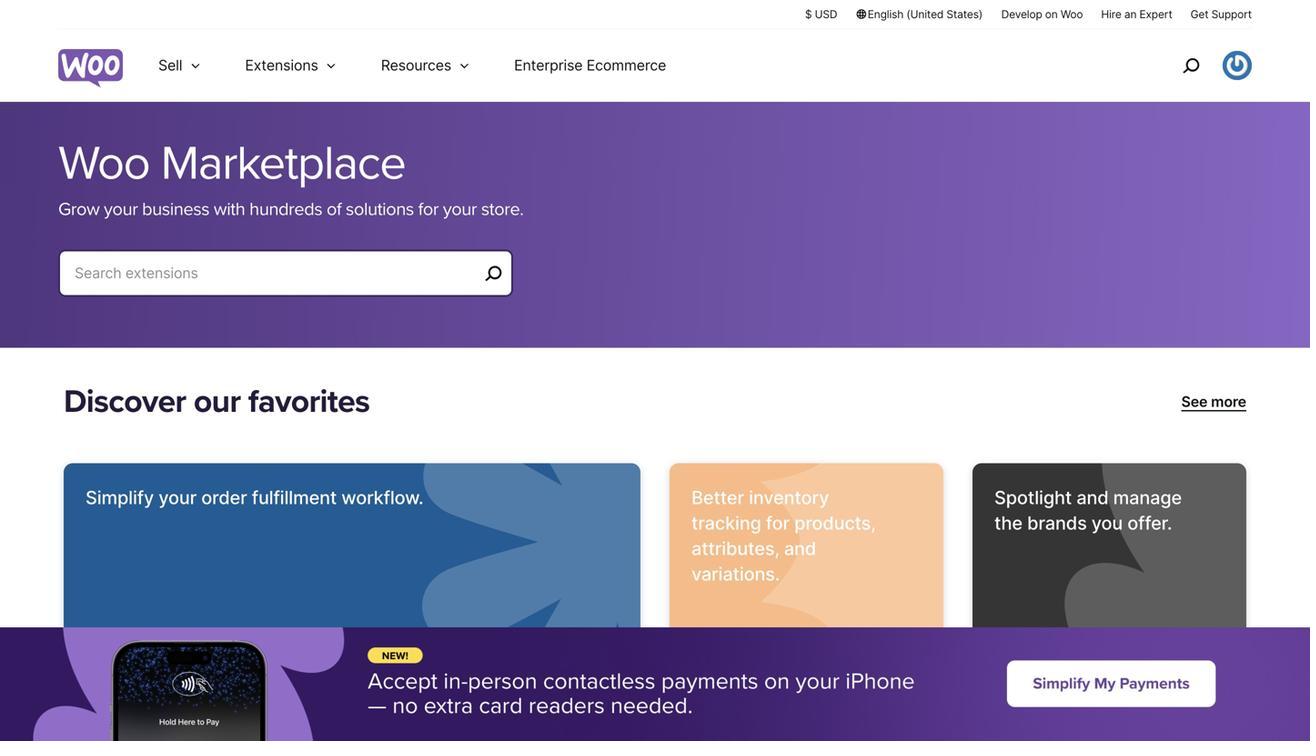 Task type: vqa. For each thing, say whether or not it's contained in the screenshot.
favorites
yes



Task type: describe. For each thing, give the bounding box(es) containing it.
our
[[194, 383, 241, 421]]

better inventory tracking for products, attributes, and variations.
[[692, 487, 876, 586]]

open account menu image
[[1223, 51, 1252, 80]]

perfect brands for woocommerce pro link
[[1066, 695, 1225, 742]]

manage
[[1114, 487, 1182, 509]]

1 horizontal spatial woo
[[1061, 8, 1083, 21]]

for inside perfect brands for woocommerce pro
[[1173, 697, 1192, 717]]

spotlight and manage the brands you offer.
[[995, 487, 1182, 535]]

woo marketplace grow your business with hundreds of solutions for your store.
[[58, 135, 524, 220]]

order
[[201, 487, 247, 509]]

shipment
[[231, 714, 299, 734]]

favorites
[[248, 383, 370, 421]]

Search extensions search field
[[75, 261, 479, 286]]

an
[[1125, 8, 1137, 21]]

0 horizontal spatial your
[[104, 198, 138, 220]]

see more link
[[1182, 391, 1247, 413]]

attributes,
[[692, 538, 780, 560]]

with
[[214, 198, 245, 220]]

for inside better inventory tracking for products, attributes, and variations.
[[766, 512, 790, 535]]

simplify your order fulfillment workflow.
[[86, 487, 424, 509]]

hire an expert link
[[1102, 6, 1173, 22]]

perfect
[[1066, 697, 1116, 717]]

business
[[142, 198, 209, 220]]

service navigation menu element
[[1144, 36, 1252, 95]]

hire an expert
[[1102, 8, 1173, 21]]

advanced
[[157, 714, 228, 734]]

you
[[1092, 512, 1123, 535]]

english
[[868, 8, 904, 21]]

woocommerce
[[1066, 722, 1175, 741]]

1 horizontal spatial your
[[159, 487, 197, 509]]

more
[[1211, 393, 1247, 411]]

resources
[[381, 56, 451, 74]]

get
[[1191, 8, 1209, 21]]

support
[[1212, 8, 1252, 21]]

search image
[[1177, 51, 1206, 80]]

usd
[[815, 8, 838, 21]]

inventory
[[749, 487, 829, 509]]

offer.
[[1128, 512, 1173, 535]]

enterprise ecommerce link
[[492, 29, 688, 102]]

$
[[805, 8, 812, 21]]

english (united states)
[[868, 8, 983, 21]]

and inside spotlight and manage the brands you offer.
[[1077, 487, 1109, 509]]

on
[[1046, 8, 1058, 21]]

ecommerce
[[587, 56, 666, 74]]

$ usd
[[805, 8, 838, 21]]

enterprise
[[514, 56, 583, 74]]

develop on woo
[[1002, 8, 1083, 21]]

brands
[[1028, 512, 1087, 535]]

better
[[692, 487, 744, 509]]

develop
[[1002, 8, 1043, 21]]

stock
[[828, 697, 867, 717]]

sell
[[158, 56, 182, 74]]



Task type: locate. For each thing, give the bounding box(es) containing it.
pro
[[366, 714, 390, 734], [1179, 722, 1203, 741]]

attribute stock manager
[[763, 697, 867, 741]]

brands
[[1119, 697, 1169, 717]]

get support link
[[1191, 6, 1252, 22]]

extensions button
[[223, 29, 359, 102]]

(united
[[907, 8, 944, 21]]

simplify
[[86, 487, 154, 509]]

grow
[[58, 198, 100, 220]]

1 horizontal spatial pro
[[1179, 722, 1203, 741]]

for
[[418, 198, 439, 220], [766, 512, 790, 535], [1173, 697, 1192, 717]]

pro inside "link"
[[366, 714, 390, 734]]

your left store. at top
[[443, 198, 477, 220]]

1 horizontal spatial and
[[1077, 487, 1109, 509]]

discover our favorites
[[64, 383, 370, 421]]

0 horizontal spatial pro
[[366, 714, 390, 734]]

and up you at the right of the page
[[1077, 487, 1109, 509]]

$ usd button
[[805, 6, 838, 22]]

your
[[104, 198, 138, 220], [443, 198, 477, 220], [159, 487, 197, 509]]

2 vertical spatial for
[[1173, 697, 1192, 717]]

hire
[[1102, 8, 1122, 21]]

woo up grow
[[58, 135, 150, 192]]

and down products,
[[784, 538, 816, 560]]

marketplace
[[161, 135, 406, 192]]

your right grow
[[104, 198, 138, 220]]

of
[[327, 198, 342, 220]]

the
[[995, 512, 1023, 535]]

workflow.
[[342, 487, 424, 509]]

advanced shipment tracking pro link
[[157, 712, 390, 736]]

products,
[[795, 512, 876, 535]]

for right brands
[[1173, 697, 1192, 717]]

expert
[[1140, 8, 1173, 21]]

tracking
[[302, 714, 362, 734]]

hundreds
[[250, 198, 322, 220]]

manager
[[763, 722, 825, 741]]

1 vertical spatial woo
[[58, 135, 150, 192]]

your left order
[[159, 487, 197, 509]]

advanced shipment tracking pro
[[157, 714, 390, 734]]

states)
[[947, 8, 983, 21]]

spotlight
[[995, 487, 1072, 509]]

fulfillment
[[252, 487, 337, 509]]

0 horizontal spatial for
[[418, 198, 439, 220]]

pro right woocommerce
[[1179, 722, 1203, 741]]

perfect brands for woocommerce pro
[[1066, 697, 1203, 741]]

for down inventory at the right of the page
[[766, 512, 790, 535]]

and inside better inventory tracking for products, attributes, and variations.
[[784, 538, 816, 560]]

enterprise ecommerce
[[514, 56, 666, 74]]

1 horizontal spatial for
[[766, 512, 790, 535]]

0 vertical spatial and
[[1077, 487, 1109, 509]]

attribute stock manager link
[[763, 695, 922, 742]]

None search field
[[58, 250, 513, 319]]

and
[[1077, 487, 1109, 509], [784, 538, 816, 560]]

pro inside perfect brands for woocommerce pro
[[1179, 722, 1203, 741]]

0 horizontal spatial and
[[784, 538, 816, 560]]

2 horizontal spatial your
[[443, 198, 477, 220]]

1 vertical spatial for
[[766, 512, 790, 535]]

variations.
[[692, 563, 780, 586]]

for right solutions
[[418, 198, 439, 220]]

see
[[1182, 393, 1208, 411]]

0 vertical spatial woo
[[1061, 8, 1083, 21]]

woo
[[1061, 8, 1083, 21], [58, 135, 150, 192]]

pro right tracking
[[366, 714, 390, 734]]

tracking
[[692, 512, 762, 535]]

develop on woo link
[[1002, 6, 1083, 22]]

solutions
[[346, 198, 414, 220]]

sell button
[[137, 29, 223, 102]]

1 vertical spatial and
[[784, 538, 816, 560]]

0 horizontal spatial woo
[[58, 135, 150, 192]]

extensions
[[245, 56, 318, 74]]

for inside woo marketplace grow your business with hundreds of solutions for your store.
[[418, 198, 439, 220]]

get support
[[1191, 8, 1252, 21]]

store.
[[481, 198, 524, 220]]

discover
[[64, 383, 186, 421]]

woo right on
[[1061, 8, 1083, 21]]

0 vertical spatial for
[[418, 198, 439, 220]]

resources button
[[359, 29, 492, 102]]

woo inside woo marketplace grow your business with hundreds of solutions for your store.
[[58, 135, 150, 192]]

2 horizontal spatial for
[[1173, 697, 1192, 717]]

see more
[[1182, 393, 1247, 411]]

attribute
[[763, 697, 824, 717]]

english (united states) button
[[856, 6, 984, 22]]



